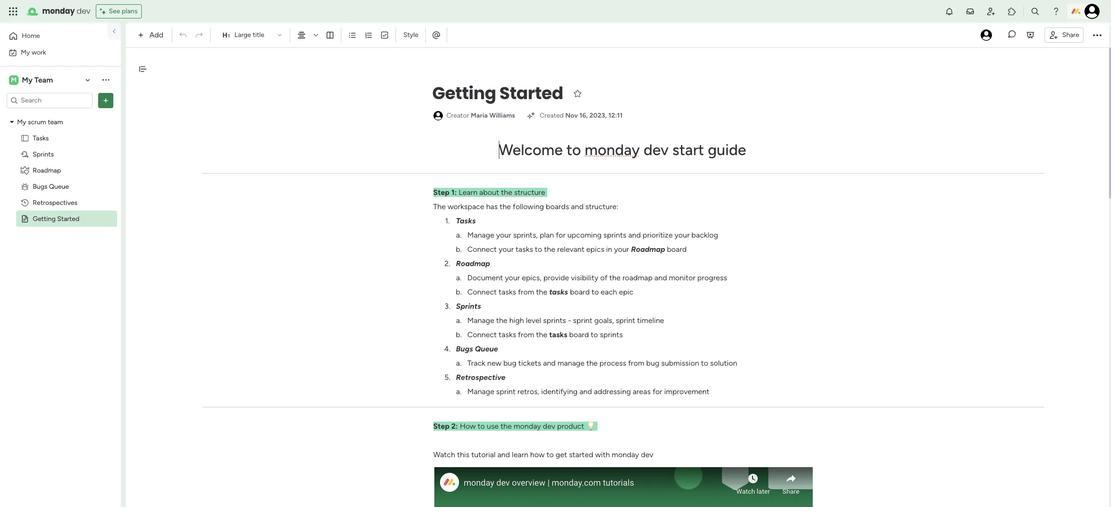 Task type: vqa. For each thing, say whether or not it's contained in the screenshot.
the enable desktop notifications on this computer
no



Task type: locate. For each thing, give the bounding box(es) containing it.
0 horizontal spatial bug
[[504, 359, 517, 368]]

add button
[[134, 28, 169, 43]]

1 connect from the top
[[468, 245, 497, 254]]

1 .
[[445, 216, 450, 225]]

0 vertical spatial bugs queue
[[33, 182, 69, 191]]

connect up track
[[468, 330, 497, 339]]

.
[[448, 216, 450, 225], [460, 231, 462, 240], [461, 245, 462, 254], [449, 259, 451, 268], [460, 273, 462, 282], [461, 288, 462, 297], [449, 302, 451, 311], [460, 316, 462, 325], [461, 330, 462, 339], [449, 344, 451, 354], [460, 359, 462, 368], [449, 373, 451, 382], [460, 387, 462, 396]]

manage for manage your sprints, plan for upcoming sprints and prioritize your backlog
[[468, 231, 495, 240]]

dev
[[77, 6, 90, 17], [644, 141, 669, 159], [543, 422, 556, 431], [641, 450, 654, 459]]

0 vertical spatial bugs
[[33, 182, 48, 191]]

tasks down workspace
[[456, 216, 476, 225]]

connect down document
[[468, 288, 497, 297]]

1 vertical spatial board
[[570, 288, 590, 297]]

board down the "visibility"
[[570, 288, 590, 297]]

work
[[32, 48, 46, 56]]

bugs queue up track
[[456, 344, 498, 354]]

of
[[601, 273, 608, 282]]

document your epics, provide visibility of the roadmap and monitor progress
[[468, 273, 728, 282]]

to left use at the left bottom of page
[[478, 422, 485, 431]]

0 vertical spatial tasks
[[33, 134, 49, 142]]

your left epics,
[[505, 273, 520, 282]]

the down epics,
[[536, 288, 548, 297]]

2 vertical spatial my
[[17, 118, 26, 126]]

title
[[253, 31, 265, 39]]

tickets
[[519, 359, 542, 368]]

monday right with
[[612, 450, 640, 459]]

welcome to monday dev start guide
[[499, 141, 747, 159]]

1 vertical spatial sprints
[[543, 316, 566, 325]]

b . for connect tasks from the tasks board to sprints
[[456, 330, 462, 339]]

monday down 12:11
[[585, 141, 640, 159]]

my work
[[21, 48, 46, 56]]

1 vertical spatial for
[[653, 387, 663, 396]]

4 .
[[445, 344, 451, 354]]

sprint right the goals, at the bottom right
[[616, 316, 636, 325]]

new
[[488, 359, 502, 368]]

1 b from the top
[[456, 245, 461, 254]]

2 .
[[445, 259, 451, 268]]

connect your tasks to the relevant epics in your roadmap board
[[468, 245, 687, 254]]

0 horizontal spatial tasks
[[33, 134, 49, 142]]

public board image
[[20, 134, 29, 143]]

1 vertical spatial started
[[57, 215, 79, 223]]

. for manage sprint retros, identifying and addressing areas for improvement
[[460, 387, 462, 396]]

2 a from the top
[[456, 273, 460, 282]]

3 a from the top
[[456, 316, 460, 325]]

4 a from the top
[[456, 359, 460, 368]]

sprints
[[33, 150, 54, 158], [456, 302, 481, 311]]

monday
[[42, 6, 75, 17], [585, 141, 640, 159], [514, 422, 541, 431], [612, 450, 640, 459]]

0 vertical spatial connect
[[468, 245, 497, 254]]

. for roadmap
[[449, 259, 451, 268]]

guide
[[708, 141, 747, 159]]

0 horizontal spatial queue
[[49, 182, 69, 191]]

3 a . from the top
[[456, 316, 462, 325]]

epics,
[[522, 273, 542, 282]]

from for board to each epic
[[518, 288, 535, 297]]

0 vertical spatial b
[[456, 245, 461, 254]]

about
[[480, 188, 499, 197]]

getting started down retrospectives
[[33, 215, 79, 223]]

1 horizontal spatial getting
[[433, 81, 496, 105]]

0 vertical spatial from
[[518, 288, 535, 297]]

5 a from the top
[[456, 387, 460, 396]]

2 a . from the top
[[456, 273, 462, 282]]

my inside button
[[21, 48, 30, 56]]

step left 1:
[[433, 188, 450, 197]]

0 vertical spatial manage
[[468, 231, 495, 240]]

0 horizontal spatial sprints
[[33, 150, 54, 158]]

3 b from the top
[[456, 330, 461, 339]]

upcoming
[[568, 231, 602, 240]]

sprint
[[573, 316, 593, 325], [616, 316, 636, 325], [496, 387, 516, 396]]

invite members image
[[987, 7, 996, 16]]

from down "level"
[[518, 330, 535, 339]]

1 horizontal spatial sprints
[[456, 302, 481, 311]]

bugs queue
[[33, 182, 69, 191], [456, 344, 498, 354]]

1 vertical spatial from
[[518, 330, 535, 339]]

started up created
[[500, 81, 564, 105]]

0 horizontal spatial for
[[556, 231, 566, 240]]

sprints left -
[[543, 316, 566, 325]]

list box
[[0, 112, 121, 355]]

3 b . from the top
[[456, 330, 462, 339]]

step for step 1: learn about the structure
[[433, 188, 450, 197]]

learn
[[459, 188, 478, 197]]

1 vertical spatial b .
[[456, 288, 462, 297]]

0 vertical spatial started
[[500, 81, 564, 105]]

the right of
[[610, 273, 621, 282]]

public board image
[[20, 214, 29, 223]]

2 step from the top
[[433, 422, 450, 431]]

nov
[[566, 112, 578, 120]]

board for board to sprints
[[570, 330, 589, 339]]

a for manage your sprints, plan for upcoming sprints and prioritize your backlog
[[456, 231, 460, 240]]

1 vertical spatial roadmap
[[631, 245, 666, 254]]

from right 'process'
[[629, 359, 645, 368]]

1 vertical spatial my
[[22, 75, 33, 84]]

2 vertical spatial board
[[570, 330, 589, 339]]

1 a from the top
[[456, 231, 460, 240]]

1 manage from the top
[[468, 231, 495, 240]]

1 horizontal spatial roadmap
[[456, 259, 490, 268]]

queue up new
[[475, 344, 498, 354]]

my right 'caret down' image on the left of page
[[17, 118, 26, 126]]

started
[[500, 81, 564, 105], [57, 215, 79, 223]]

2 vertical spatial b .
[[456, 330, 462, 339]]

the left high
[[496, 316, 508, 325]]

home
[[22, 32, 40, 40]]

boards
[[546, 202, 569, 211]]

my scrum team
[[17, 118, 63, 126]]

my inside workspace selection element
[[22, 75, 33, 84]]

from down epics,
[[518, 288, 535, 297]]

1 vertical spatial getting started
[[33, 215, 79, 223]]

started inside field
[[500, 81, 564, 105]]

manage sprint retros, identifying and addressing areas for improvement
[[468, 387, 710, 396]]

my for my team
[[22, 75, 33, 84]]

for right plan
[[556, 231, 566, 240]]

0 vertical spatial roadmap
[[33, 166, 61, 174]]

a for manage sprint retros, identifying and addressing areas for improvement
[[456, 387, 460, 396]]

0 vertical spatial step
[[433, 188, 450, 197]]

2 horizontal spatial roadmap
[[631, 245, 666, 254]]

submission
[[662, 359, 700, 368]]

4 a . from the top
[[456, 359, 462, 368]]

1 vertical spatial getting
[[33, 215, 56, 223]]

tutorial
[[472, 450, 496, 459]]

roadmap down prioritize
[[631, 245, 666, 254]]

tasks right public board icon
[[33, 134, 49, 142]]

my for my work
[[21, 48, 30, 56]]

1 vertical spatial bugs queue
[[456, 344, 498, 354]]

board down -
[[570, 330, 589, 339]]

b . for connect tasks from the tasks board to each epic
[[456, 288, 462, 297]]

connect
[[468, 245, 497, 254], [468, 288, 497, 297], [468, 330, 497, 339]]

b .
[[456, 245, 462, 254], [456, 288, 462, 297], [456, 330, 462, 339]]

0 vertical spatial b .
[[456, 245, 462, 254]]

b
[[456, 245, 461, 254], [456, 288, 461, 297], [456, 330, 461, 339]]

sprints down the goals, at the bottom right
[[600, 330, 623, 339]]

2 vertical spatial connect
[[468, 330, 497, 339]]

mention image
[[432, 30, 442, 40]]

dev left see
[[77, 6, 90, 17]]

workspace options image
[[101, 75, 111, 85]]

3 manage from the top
[[468, 387, 495, 396]]

option
[[0, 113, 121, 115]]

0 vertical spatial board
[[667, 245, 687, 254]]

plans
[[122, 7, 138, 15]]

4
[[445, 344, 449, 354]]

search everything image
[[1031, 7, 1041, 16]]

3 connect from the top
[[468, 330, 497, 339]]

bug left submission
[[647, 359, 660, 368]]

dev left start
[[644, 141, 669, 159]]

a . for manage sprint retros, identifying and addressing areas for improvement
[[456, 387, 462, 396]]

workspace selection element
[[9, 74, 54, 86]]

step 1: learn about the structure
[[433, 188, 547, 197]]

b for connect tasks from the tasks board to sprints
[[456, 330, 461, 339]]

track
[[468, 359, 486, 368]]

connect up document
[[468, 245, 497, 254]]

manage
[[468, 231, 495, 240], [468, 316, 495, 325], [468, 387, 495, 396]]

queue
[[49, 182, 69, 191], [475, 344, 498, 354]]

timeline
[[638, 316, 665, 325]]

select product image
[[9, 7, 18, 16]]

sprint left retros,
[[496, 387, 516, 396]]

connect for connect tasks from the tasks board to each epic
[[468, 288, 497, 297]]

step for step 2: how to use the monday dev product 💡
[[433, 422, 450, 431]]

a .
[[456, 231, 462, 240], [456, 273, 462, 282], [456, 316, 462, 325], [456, 359, 462, 368], [456, 387, 462, 396]]

tasks down high
[[499, 330, 516, 339]]

checklist image
[[381, 31, 389, 39]]

2 manage from the top
[[468, 316, 495, 325]]

sprints up in
[[604, 231, 627, 240]]

0 vertical spatial sprints
[[33, 150, 54, 158]]

manage left high
[[468, 316, 495, 325]]

roadmap up document
[[456, 259, 490, 268]]

1 vertical spatial step
[[433, 422, 450, 431]]

sprints right 3 .
[[456, 302, 481, 311]]

1 horizontal spatial bug
[[647, 359, 660, 368]]

getting right public board image on the left
[[33, 215, 56, 223]]

5 .
[[445, 373, 451, 382]]

getting up creator
[[433, 81, 496, 105]]

bugs queue up retrospectives
[[33, 182, 69, 191]]

board activity image
[[981, 29, 993, 41]]

your left sprints, on the left top
[[496, 231, 512, 240]]

each
[[601, 288, 617, 297]]

and left prioritize
[[629, 231, 641, 240]]

board down prioritize
[[667, 245, 687, 254]]

my left the 'work'
[[21, 48, 30, 56]]

manage
[[558, 359, 585, 368]]

1 vertical spatial tasks
[[456, 216, 476, 225]]

0 vertical spatial getting
[[433, 81, 496, 105]]

scrum
[[28, 118, 46, 126]]

manage down retrospective
[[468, 387, 495, 396]]

step left 2:
[[433, 422, 450, 431]]

notifications image
[[945, 7, 955, 16]]

provide
[[544, 273, 569, 282]]

tasks
[[516, 245, 533, 254], [499, 288, 516, 297], [550, 288, 568, 297], [499, 330, 516, 339], [550, 330, 568, 339]]

watch this tutorial and learn how to get started with monday dev
[[433, 450, 654, 459]]

Search in workspace field
[[20, 95, 79, 106]]

the
[[501, 188, 513, 197], [500, 202, 511, 211], [544, 245, 556, 254], [610, 273, 621, 282], [536, 288, 548, 297], [496, 316, 508, 325], [536, 330, 548, 339], [587, 359, 598, 368], [501, 422, 512, 431]]

b for connect your tasks to the relevant epics in your roadmap board
[[456, 245, 461, 254]]

level
[[526, 316, 542, 325]]

5 a . from the top
[[456, 387, 462, 396]]

bug right new
[[504, 359, 517, 368]]

b for connect tasks from the tasks board to each epic
[[456, 288, 461, 297]]

2 connect from the top
[[468, 288, 497, 297]]

. for manage the high level sprints - sprint goals, sprint timeline
[[460, 316, 462, 325]]

team
[[34, 75, 53, 84]]

manage down has
[[468, 231, 495, 240]]

bugs up retrospectives
[[33, 182, 48, 191]]

1 horizontal spatial started
[[500, 81, 564, 105]]

2 vertical spatial manage
[[468, 387, 495, 396]]

my right the "workspace" 'image'
[[22, 75, 33, 84]]

1 vertical spatial sprints
[[456, 302, 481, 311]]

my work button
[[6, 45, 102, 60]]

1 step from the top
[[433, 188, 450, 197]]

0 vertical spatial my
[[21, 48, 30, 56]]

the right about
[[501, 188, 513, 197]]

structure
[[514, 188, 546, 197]]

relevant
[[558, 245, 585, 254]]

improvement
[[665, 387, 710, 396]]

sprints down "my scrum team"
[[33, 150, 54, 158]]

how
[[531, 450, 545, 459]]

options image
[[101, 96, 111, 105]]

1:
[[452, 188, 457, 197]]

. for manage your sprints, plan for upcoming sprints and prioritize your backlog
[[460, 231, 462, 240]]

queue up retrospectives
[[49, 182, 69, 191]]

and
[[571, 202, 584, 211], [629, 231, 641, 240], [655, 273, 667, 282], [543, 359, 556, 368], [580, 387, 592, 396], [498, 450, 510, 459]]

identifying
[[541, 387, 578, 396]]

to
[[567, 141, 581, 159], [535, 245, 543, 254], [592, 288, 599, 297], [591, 330, 598, 339], [701, 359, 709, 368], [478, 422, 485, 431], [547, 450, 554, 459]]

see plans button
[[96, 4, 142, 19]]

started down retrospectives
[[57, 215, 79, 223]]

0 horizontal spatial roadmap
[[33, 166, 61, 174]]

1 horizontal spatial getting started
[[433, 81, 564, 105]]

creator maria williams
[[447, 112, 515, 120]]

your
[[496, 231, 512, 240], [675, 231, 690, 240], [499, 245, 514, 254], [614, 245, 630, 254], [505, 273, 520, 282]]

b . for connect your tasks to the relevant epics in your roadmap board
[[456, 245, 462, 254]]

a for manage the high level sprints - sprint goals, sprint timeline
[[456, 316, 460, 325]]

dev left product
[[543, 422, 556, 431]]

monday up home "button"
[[42, 6, 75, 17]]

sprint right -
[[573, 316, 593, 325]]

your right in
[[614, 245, 630, 254]]

1 vertical spatial manage
[[468, 316, 495, 325]]

1 b . from the top
[[456, 245, 462, 254]]

for right areas
[[653, 387, 663, 396]]

2 vertical spatial b
[[456, 330, 461, 339]]

2 horizontal spatial sprint
[[616, 316, 636, 325]]

12:11
[[609, 112, 623, 120]]

1 horizontal spatial queue
[[475, 344, 498, 354]]

caret down image
[[10, 119, 14, 125]]

a . for document your epics, provide visibility of the roadmap and monitor progress
[[456, 273, 462, 282]]

a . for manage your sprints, plan for upcoming sprints and prioritize your backlog
[[456, 231, 462, 240]]

2 b from the top
[[456, 288, 461, 297]]

the left 'process'
[[587, 359, 598, 368]]

high
[[510, 316, 524, 325]]

step
[[433, 188, 450, 197], [433, 422, 450, 431]]

your down sprints, on the left top
[[499, 245, 514, 254]]

getting started
[[433, 81, 564, 105], [33, 215, 79, 223]]

2 b . from the top
[[456, 288, 462, 297]]

2 vertical spatial sprints
[[600, 330, 623, 339]]

0 horizontal spatial bugs
[[33, 182, 48, 191]]

and left 'monitor'
[[655, 273, 667, 282]]

tasks
[[33, 134, 49, 142], [456, 216, 476, 225]]

0 vertical spatial getting started
[[433, 81, 564, 105]]

1 vertical spatial bugs
[[456, 344, 473, 354]]

help image
[[1052, 7, 1061, 16]]

1 horizontal spatial for
[[653, 387, 663, 396]]

to down nov
[[567, 141, 581, 159]]

0 vertical spatial sprints
[[604, 231, 627, 240]]

. for bugs queue
[[449, 344, 451, 354]]

williams
[[490, 112, 515, 120]]

getting started up williams
[[433, 81, 564, 105]]

in
[[607, 245, 613, 254]]

has
[[486, 202, 498, 211]]

2 vertical spatial roadmap
[[456, 259, 490, 268]]

1 vertical spatial b
[[456, 288, 461, 297]]

roadmap up retrospectives
[[33, 166, 61, 174]]

1 vertical spatial connect
[[468, 288, 497, 297]]

bugs right the 4 .
[[456, 344, 473, 354]]

tasks down sprints, on the left top
[[516, 245, 533, 254]]

1 a . from the top
[[456, 231, 462, 240]]



Task type: describe. For each thing, give the bounding box(es) containing it.
2 bug from the left
[[647, 359, 660, 368]]

tasks down manage the high level sprints - sprint goals, sprint timeline
[[550, 330, 568, 339]]

0 vertical spatial queue
[[49, 182, 69, 191]]

and right boards
[[571, 202, 584, 211]]

monitor
[[669, 273, 696, 282]]

to down plan
[[535, 245, 543, 254]]

watch
[[433, 450, 455, 459]]

your for document your epics, provide visibility of the roadmap and monitor progress
[[505, 273, 520, 282]]

addressing
[[594, 387, 631, 396]]

welcome
[[499, 141, 563, 159]]

areas
[[633, 387, 651, 396]]

manage for manage sprint retros, identifying and addressing areas for improvement
[[468, 387, 495, 396]]

epics
[[587, 245, 605, 254]]

following
[[513, 202, 544, 211]]

a . for manage the high level sprints - sprint goals, sprint timeline
[[456, 316, 462, 325]]

0 horizontal spatial sprint
[[496, 387, 516, 396]]

maria
[[471, 112, 488, 120]]

how
[[460, 422, 476, 431]]

the right has
[[500, 202, 511, 211]]

created
[[540, 112, 564, 120]]

plan
[[540, 231, 554, 240]]

numbered list image
[[365, 31, 373, 39]]

and right identifying
[[580, 387, 592, 396]]

0 horizontal spatial getting started
[[33, 215, 79, 223]]

learn
[[512, 450, 529, 459]]

1 vertical spatial queue
[[475, 344, 498, 354]]

getting inside field
[[433, 81, 496, 105]]

maria williams image
[[1085, 4, 1100, 19]]

0 horizontal spatial getting
[[33, 215, 56, 223]]

1 horizontal spatial sprint
[[573, 316, 593, 325]]

add
[[149, 30, 163, 39]]

get
[[556, 450, 567, 459]]

structure:
[[586, 202, 619, 211]]

share button
[[1045, 27, 1084, 42]]

1 horizontal spatial bugs
[[456, 344, 473, 354]]

layout image
[[326, 31, 335, 39]]

workspace image
[[9, 75, 19, 85]]

use
[[487, 422, 499, 431]]

board for board to each epic
[[570, 288, 590, 297]]

monday up the learn
[[514, 422, 541, 431]]

1 horizontal spatial bugs queue
[[456, 344, 498, 354]]

2023,
[[590, 112, 607, 120]]

large title
[[235, 31, 265, 39]]

1 bug from the left
[[504, 359, 517, 368]]

roadmap
[[623, 273, 653, 282]]

team
[[48, 118, 63, 126]]

style button
[[399, 27, 423, 43]]

0 vertical spatial for
[[556, 231, 566, 240]]

see plans
[[109, 7, 138, 15]]

. for sprints
[[449, 302, 451, 311]]

add to favorites image
[[573, 88, 583, 98]]

from for board to sprints
[[518, 330, 535, 339]]

my team
[[22, 75, 53, 84]]

the workspace has the following boards and structure:
[[433, 202, 619, 211]]

Getting Started field
[[430, 81, 566, 106]]

list box containing my scrum team
[[0, 112, 121, 355]]

your for connect your tasks to the relevant epics in your roadmap board
[[499, 245, 514, 254]]

m
[[11, 76, 17, 84]]

. for tasks
[[448, 216, 450, 225]]

and right tickets
[[543, 359, 556, 368]]

with
[[595, 450, 610, 459]]

a for document your epics, provide visibility of the roadmap and monitor progress
[[456, 273, 460, 282]]

workspace
[[448, 202, 485, 211]]

home button
[[6, 28, 102, 44]]

apps image
[[1008, 7, 1017, 16]]

dev right with
[[641, 450, 654, 459]]

retrospective
[[456, 373, 506, 382]]

connect for connect tasks from the tasks board to sprints
[[468, 330, 497, 339]]

💡
[[586, 422, 596, 431]]

getting started inside field
[[433, 81, 564, 105]]

sprints,
[[513, 231, 538, 240]]

creator
[[447, 112, 469, 120]]

start
[[673, 141, 705, 159]]

process
[[600, 359, 627, 368]]

. for retrospective
[[449, 373, 451, 382]]

monday dev
[[42, 6, 90, 17]]

progress
[[698, 273, 728, 282]]

see
[[109, 7, 120, 15]]

the down plan
[[544, 245, 556, 254]]

prioritize
[[643, 231, 673, 240]]

my for my scrum team
[[17, 118, 26, 126]]

connect tasks from the tasks board to each epic
[[468, 288, 634, 297]]

0 horizontal spatial started
[[57, 215, 79, 223]]

1 horizontal spatial tasks
[[456, 216, 476, 225]]

style
[[404, 31, 419, 39]]

16,
[[580, 112, 588, 120]]

step 2: how to use the monday dev product 💡
[[433, 422, 598, 431]]

document
[[468, 273, 503, 282]]

. for track new bug tickets and manage the process from bug submission to solution
[[460, 359, 462, 368]]

started
[[569, 450, 594, 459]]

v2 ellipsis image
[[1094, 29, 1102, 41]]

tasks down document
[[499, 288, 516, 297]]

0 horizontal spatial bugs queue
[[33, 182, 69, 191]]

to left each
[[592, 288, 599, 297]]

to down the goals, at the bottom right
[[591, 330, 598, 339]]

retros,
[[518, 387, 540, 396]]

the right use at the left bottom of page
[[501, 422, 512, 431]]

your for manage your sprints, plan for upcoming sprints and prioritize your backlog
[[496, 231, 512, 240]]

to left solution
[[701, 359, 709, 368]]

and left the learn
[[498, 450, 510, 459]]

2 vertical spatial from
[[629, 359, 645, 368]]

the down "level"
[[536, 330, 548, 339]]

share
[[1063, 31, 1080, 39]]

to left 'get'
[[547, 450, 554, 459]]

tasks down provide
[[550, 288, 568, 297]]

manage for manage the high level sprints - sprint goals, sprint timeline
[[468, 316, 495, 325]]

manage your sprints, plan for upcoming sprints and prioritize your backlog
[[468, 231, 719, 240]]

your left backlog
[[675, 231, 690, 240]]

bulleted list image
[[349, 31, 357, 39]]

connect for connect your tasks to the relevant epics in your roadmap board
[[468, 245, 497, 254]]

1
[[445, 216, 448, 225]]

3 .
[[445, 302, 451, 311]]

a . for track new bug tickets and manage the process from bug submission to solution
[[456, 359, 462, 368]]

visibility
[[571, 273, 599, 282]]

epic
[[619, 288, 634, 297]]

inbox image
[[966, 7, 976, 16]]

. for document your epics, provide visibility of the roadmap and monitor progress
[[460, 273, 462, 282]]

manage the high level sprints - sprint goals, sprint timeline
[[468, 316, 665, 325]]

large
[[235, 31, 251, 39]]

backlog
[[692, 231, 719, 240]]

goals,
[[595, 316, 614, 325]]

this
[[457, 450, 470, 459]]

-
[[568, 316, 571, 325]]

connect tasks from the tasks board to sprints
[[468, 330, 623, 339]]

5
[[445, 373, 449, 382]]

a for track new bug tickets and manage the process from bug submission to solution
[[456, 359, 460, 368]]

retrospectives
[[33, 199, 78, 207]]



